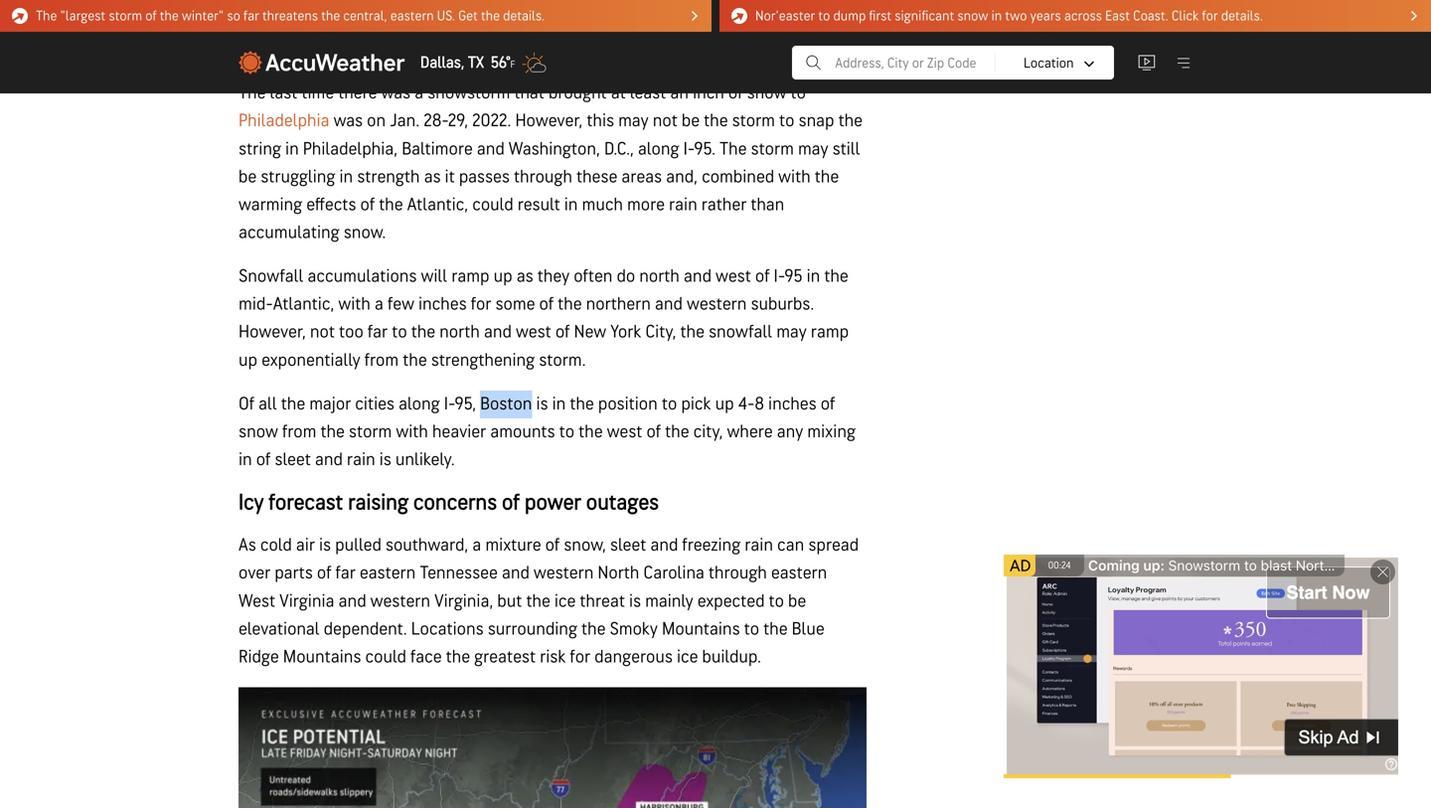 Task type: locate. For each thing, give the bounding box(es) containing it.
from inside of all the major cities along i-95, boston is in the position to pick up 4-8 inches of snow from the storm with heavier amounts to the west of the city, where any mixing in of sleet and rain is unlikely.
[[282, 421, 316, 443]]

the inside the last time a single storm delivered more than an inch of snow in new york city was on feb. 13, 2022. warm air from the ocean will likely play a role in new york city, with a mixing or change to rain likely at the storm's height.
[[239, 0, 266, 4]]

inch inside the last time there was a snowstorm that brought at least an inch of snow to philadelphia
[[693, 83, 724, 104]]

1 vertical spatial air
[[296, 535, 315, 556]]

and up passes
[[477, 138, 505, 160]]

new right role
[[748, 11, 780, 32]]

1 horizontal spatial through
[[709, 563, 767, 584]]

1 vertical spatial at
[[611, 83, 626, 104]]

ice left threat at the bottom left of page
[[554, 591, 576, 612]]

far inside "snowfall accumulations will ramp up as they often do north and west of i-95 in the mid-atlantic, with a few inches for some of the northern and western suburbs. however, not too far to the north and west of new york city, the snowfall may ramp up exponentially from the strengthening storm."
[[368, 322, 388, 343]]

0 horizontal spatial mixing
[[288, 39, 336, 60]]

inches
[[418, 294, 467, 315], [768, 393, 817, 415]]

0 vertical spatial mountains
[[662, 619, 740, 640]]

snow up chevron right image
[[674, 0, 714, 4]]

likely left f
[[470, 39, 507, 60]]

of up the snow.
[[360, 194, 375, 216]]

can
[[777, 535, 804, 556]]

the for the last time there was a snowstorm that brought at least an inch of snow to philadelphia
[[239, 83, 266, 104]]

the last time there was a snowstorm that brought at least an inch of snow to philadelphia
[[239, 83, 806, 132]]

rain left tx
[[437, 39, 466, 60]]

1 vertical spatial city,
[[645, 322, 676, 343]]

than up ocean
[[560, 0, 594, 4]]

d.c.,
[[604, 138, 634, 160]]

on inside was on jan. 28-29, 2022. however, this may not be the storm to snap the string in philadelphia, baltimore and washington, d.c., along i-95. the storm may still be struggling in strength as it passes through these areas and, combined with the warming effects of the atlantic, could result in much more rain rather than accumulating snow.
[[367, 111, 386, 132]]

last for the last time a single storm delivered more than an inch of snow in new york city was on feb. 13, 2022. warm air from the ocean will likely play a role in new york city, with a mixing or change to rain likely at the storm's height.
[[270, 0, 297, 4]]

i- up suburbs.
[[774, 266, 785, 287]]

a left "few" in the top of the page
[[375, 294, 384, 315]]

1 horizontal spatial along
[[638, 138, 679, 160]]

1 horizontal spatial up
[[494, 266, 513, 287]]

height.
[[618, 39, 668, 60]]

1 horizontal spatial western
[[534, 563, 594, 584]]

1 vertical spatial sleet
[[610, 535, 646, 556]]

1 vertical spatial inch
[[693, 83, 724, 104]]

for left some at the top of the page
[[471, 294, 491, 315]]

eastern
[[390, 8, 434, 24], [360, 563, 416, 584], [771, 563, 827, 584]]

rain down and,
[[669, 194, 697, 216]]

0 vertical spatial 2022.
[[349, 11, 388, 32]]

time up feb.
[[302, 0, 334, 4]]

0 horizontal spatial i-
[[444, 393, 455, 415]]

1 vertical spatial for
[[471, 294, 491, 315]]

2 horizontal spatial from
[[462, 11, 496, 32]]

2 time from the top
[[302, 83, 334, 104]]

is up smoky
[[629, 591, 641, 612]]

0 vertical spatial for
[[1202, 8, 1218, 24]]

york up the nor'easter
[[772, 0, 803, 4]]

still
[[832, 138, 860, 160]]

1 vertical spatial more
[[627, 194, 665, 216]]

snowfall accumulations will ramp up as they often do north and west of i-95 in the mid-atlantic, with a few inches for some of the northern and western suburbs. however, not too far to the north and west of new york city, the snowfall may ramp up exponentially from the strengthening storm.
[[239, 266, 849, 371]]

likely up height.
[[608, 11, 646, 32]]

Address, City or Zip Code text field
[[835, 55, 1074, 71]]

the right 95.
[[720, 138, 747, 160]]

more inside the last time a single storm delivered more than an inch of snow in new york city was on feb. 13, 2022. warm air from the ocean will likely play a role in new york city, with a mixing or change to rain likely at the storm's height.
[[518, 0, 556, 4]]

1 horizontal spatial from
[[365, 350, 399, 371]]

rain
[[437, 39, 466, 60], [669, 194, 697, 216], [347, 449, 375, 471], [745, 535, 773, 556]]

however, down mid-
[[239, 322, 306, 343]]

1 vertical spatial along
[[399, 393, 440, 415]]

2 vertical spatial west
[[607, 421, 642, 443]]

over
[[239, 563, 271, 584]]

city
[[807, 0, 835, 4]]

will right accumulations
[[421, 266, 447, 287]]

2 details. from the left
[[1221, 8, 1263, 24]]

at inside the last time a single storm delivered more than an inch of snow in new york city was on feb. 13, 2022. warm air from the ocean will likely play a role in new york city, with a mixing or change to rain likely at the storm's height.
[[511, 39, 526, 60]]

with right combined
[[778, 166, 811, 188]]

2 last from the top
[[270, 83, 297, 104]]

1 vertical spatial will
[[421, 266, 447, 287]]

breaking news image inside the "largest storm of the winter" so far threatens the central, eastern us. get the details. link
[[12, 8, 28, 24]]

to inside the last time there was a snowstorm that brought at least an inch of snow to philadelphia
[[791, 83, 806, 104]]

atlantic, inside was on jan. 28-29, 2022. however, this may not be the storm to snap the string in philadelphia, baltimore and washington, d.c., along i-95. the storm may still be struggling in strength as it passes through these areas and, combined with the warming effects of the atlantic, could result in much more rain rather than accumulating snow.
[[407, 194, 468, 216]]

often
[[574, 266, 613, 287]]

york
[[772, 0, 803, 4], [785, 11, 815, 32], [610, 322, 641, 343]]

not inside "snowfall accumulations will ramp up as they often do north and west of i-95 in the mid-atlantic, with a few inches for some of the northern and western suburbs. however, not too far to the north and west of new york city, the snowfall may ramp up exponentially from the strengthening storm."
[[310, 322, 335, 343]]

through inside as cold air is pulled southward, a mixture of snow, sleet and freezing rain can spread over parts of far eastern tennessee and western north carolina through eastern west virginia and western virginia, but the ice threat is mainly expected to be elevational dependent. locations surrounding the smoky mountains to the blue ridge mountains could face the greatest risk for dangerous ice buildup.
[[709, 563, 767, 584]]

york down city
[[785, 11, 815, 32]]

however, inside "snowfall accumulations will ramp up as they often do north and west of i-95 in the mid-atlantic, with a few inches for some of the northern and western suburbs. however, not too far to the north and west of new york city, the snowfall may ramp up exponentially from the strengthening storm."
[[239, 322, 306, 343]]

1 vertical spatial western
[[534, 563, 594, 584]]

the
[[239, 0, 266, 4], [36, 8, 57, 24], [239, 83, 266, 104], [720, 138, 747, 160]]

eastern down pulled at bottom left
[[360, 563, 416, 584]]

1 vertical spatial 2022.
[[472, 111, 511, 132]]

0 horizontal spatial more
[[518, 0, 556, 4]]

breaking news image inside nor'easter to dump first significant snow in two years across east coast. click for details. link
[[732, 8, 747, 24]]

1 vertical spatial not
[[310, 322, 335, 343]]

0 vertical spatial inches
[[418, 294, 467, 315]]

north right 'do'
[[639, 266, 680, 287]]

air left get on the top
[[439, 11, 458, 32]]

to up snap
[[791, 83, 806, 104]]

0 horizontal spatial be
[[239, 166, 257, 188]]

the last time a single storm delivered more than an inch of snow in new york city was on feb. 13, 2022. warm air from the ocean will likely play a role in new york city, with a mixing or change to rain likely at the storm's height.
[[239, 0, 850, 60]]

inches up any
[[768, 393, 817, 415]]

snow inside the last time there was a snowstorm that brought at least an inch of snow to philadelphia
[[747, 83, 787, 104]]

search image
[[804, 51, 823, 75]]

or
[[340, 39, 356, 60]]

2022.
[[349, 11, 388, 32], [472, 111, 511, 132]]

brought
[[549, 83, 607, 104]]

0 horizontal spatial as
[[424, 166, 441, 188]]

with inside of all the major cities along i-95, boston is in the position to pick up 4-8 inches of snow from the storm with heavier amounts to the west of the city, where any mixing in of sleet and rain is unlikely.
[[396, 421, 428, 443]]

west
[[239, 591, 275, 612]]

0 vertical spatial likely
[[608, 11, 646, 32]]

cold
[[260, 535, 292, 556]]

1 vertical spatial time
[[302, 83, 334, 104]]

to inside the last time a single storm delivered more than an inch of snow in new york city was on feb. 13, 2022. warm air from the ocean will likely play a role in new york city, with a mixing or change to rain likely at the storm's height.
[[418, 39, 433, 60]]

in up icy at bottom
[[239, 449, 252, 471]]

0 vertical spatial could
[[472, 194, 514, 216]]

winter"
[[182, 8, 224, 24]]

1 horizontal spatial air
[[439, 11, 458, 32]]

0 horizontal spatial ramp
[[451, 266, 490, 287]]

not inside was on jan. 28-29, 2022. however, this may not be the storm to snap the string in philadelphia, baltimore and washington, d.c., along i-95. the storm may still be struggling in strength as it passes through these areas and, combined with the warming effects of the atlantic, could result in much more rain rather than accumulating snow.
[[653, 111, 678, 132]]

snow down the all
[[239, 421, 278, 443]]

areas
[[621, 166, 662, 188]]

1 horizontal spatial was
[[334, 111, 363, 132]]

hamburger image
[[1175, 54, 1193, 72]]

mountains down expected
[[662, 619, 740, 640]]

storm's
[[558, 39, 614, 60]]

icy
[[239, 490, 264, 516]]

city, down city
[[819, 11, 850, 32]]

0 vertical spatial atlantic,
[[407, 194, 468, 216]]

the for the "largest storm of the winter" so far threatens the central, eastern us. get the details.
[[36, 8, 57, 24]]

west inside of all the major cities along i-95, boston is in the position to pick up 4-8 inches of snow from the storm with heavier amounts to the west of the city, where any mixing in of sleet and rain is unlikely.
[[607, 421, 642, 443]]

1 vertical spatial through
[[709, 563, 767, 584]]

1 horizontal spatial breaking news image
[[732, 8, 747, 24]]

snow down the nor'easter
[[747, 83, 787, 104]]

inch up play
[[620, 0, 652, 4]]

the "largest storm of the winter" so far threatens the central, eastern us. get the details. link
[[0, 0, 712, 32]]

0 horizontal spatial was
[[239, 11, 268, 32]]

parts
[[275, 563, 313, 584]]

is up amounts
[[536, 393, 548, 415]]

sleet up north
[[610, 535, 646, 556]]

passes
[[459, 166, 510, 188]]

warm
[[392, 11, 435, 32]]

with up unlikely.
[[396, 421, 428, 443]]

new up the nor'easter
[[736, 0, 768, 4]]

through inside was on jan. 28-29, 2022. however, this may not be the storm to snap the string in philadelphia, baltimore and washington, d.c., along i-95. the storm may still be struggling in strength as it passes through these areas and, combined with the warming effects of the atlantic, could result in much more rain rather than accumulating snow.
[[514, 166, 572, 188]]

rain inside as cold air is pulled southward, a mixture of snow, sleet and freezing rain can spread over parts of far eastern tennessee and western north carolina through eastern west virginia and western virginia, but the ice threat is mainly expected to be elevational dependent. locations surrounding the smoky mountains to the blue ridge mountains could face the greatest risk for dangerous ice buildup.
[[745, 535, 773, 556]]

for inside as cold air is pulled southward, a mixture of snow, sleet and freezing rain can spread over parts of far eastern tennessee and western north carolina through eastern west virginia and western virginia, but the ice threat is mainly expected to be elevational dependent. locations surrounding the smoky mountains to the blue ridge mountains could face the greatest risk for dangerous ice buildup.
[[570, 646, 591, 668]]

time
[[302, 0, 334, 4], [302, 83, 334, 104]]

1 horizontal spatial north
[[639, 266, 680, 287]]

1 horizontal spatial on
[[367, 111, 386, 132]]

on left jan.
[[367, 111, 386, 132]]

0 horizontal spatial likely
[[470, 39, 507, 60]]

0 vertical spatial was
[[239, 11, 268, 32]]

along
[[638, 138, 679, 160], [399, 393, 440, 415]]

1 vertical spatial up
[[239, 350, 257, 371]]

1 vertical spatial ramp
[[811, 322, 849, 343]]

west up 'snowfall'
[[716, 266, 751, 287]]

0 vertical spatial not
[[653, 111, 678, 132]]

0 vertical spatial more
[[518, 0, 556, 4]]

with down so
[[239, 39, 271, 60]]

risk
[[540, 646, 566, 668]]

to left snap
[[779, 111, 795, 132]]

ramp down suburbs.
[[811, 322, 849, 343]]

mountains down elevational
[[283, 646, 361, 668]]

however, up washington,
[[515, 111, 583, 132]]

2 horizontal spatial up
[[715, 393, 734, 415]]

to down 'warm'
[[418, 39, 433, 60]]

elevational
[[239, 619, 320, 640]]

2 horizontal spatial far
[[368, 322, 388, 343]]

last up philadelphia link
[[270, 83, 297, 104]]

0 vertical spatial inch
[[620, 0, 652, 4]]

exponentially
[[262, 350, 360, 371]]

more down areas
[[627, 194, 665, 216]]

1 last from the top
[[270, 0, 297, 4]]

0 vertical spatial city,
[[819, 11, 850, 32]]

washington,
[[509, 138, 600, 160]]

inch up 95.
[[693, 83, 724, 104]]

may up d.c.,
[[618, 111, 649, 132]]

from up cities
[[365, 350, 399, 371]]

time inside the last time there was a snowstorm that brought at least an inch of snow to philadelphia
[[302, 83, 334, 104]]

than down combined
[[751, 194, 785, 216]]

with inside was on jan. 28-29, 2022. however, this may not be the storm to snap the string in philadelphia, baltimore and washington, d.c., along i-95. the storm may still be struggling in strength as it passes through these areas and, combined with the warming effects of the atlantic, could result in much more rain rather than accumulating snow.
[[778, 166, 811, 188]]

rain inside the last time a single storm delivered more than an inch of snow in new york city was on feb. 13, 2022. warm air from the ocean will likely play a role in new york city, with a mixing or change to rain likely at the storm's height.
[[437, 39, 466, 60]]

1 horizontal spatial for
[[570, 646, 591, 668]]

breaking news image
[[12, 8, 28, 24], [732, 8, 747, 24]]

that
[[514, 83, 545, 104]]

snow,
[[564, 535, 606, 556]]

2 breaking news image from the left
[[732, 8, 747, 24]]

will inside the last time a single storm delivered more than an inch of snow in new york city was on feb. 13, 2022. warm air from the ocean will likely play a role in new york city, with a mixing or change to rain likely at the storm's height.
[[578, 11, 604, 32]]

mountains
[[662, 619, 740, 640], [283, 646, 361, 668]]

sleet inside as cold air is pulled southward, a mixture of snow, sleet and freezing rain can spread over parts of far eastern tennessee and western north carolina through eastern west virginia and western virginia, but the ice threat is mainly expected to be elevational dependent. locations surrounding the smoky mountains to the blue ridge mountains could face the greatest risk for dangerous ice buildup.
[[610, 535, 646, 556]]

snap
[[799, 111, 834, 132]]

the for the last time a single storm delivered more than an inch of snow in new york city was on feb. 13, 2022. warm air from the ocean will likely play a role in new york city, with a mixing or change to rain likely at the storm's height.
[[239, 0, 266, 4]]

at inside the last time there was a snowstorm that brought at least an inch of snow to philadelphia
[[611, 83, 626, 104]]

outages
[[586, 490, 659, 516]]

a up 13,
[[338, 0, 347, 4]]

0 vertical spatial along
[[638, 138, 679, 160]]

could down passes
[[472, 194, 514, 216]]

icy forecast raising concerns of power outages
[[239, 490, 659, 516]]

in inside "snowfall accumulations will ramp up as they often do north and west of i-95 in the mid-atlantic, with a few inches for some of the northern and western suburbs. however, not too far to the north and west of new york city, the snowfall may ramp up exponentially from the strengthening storm."
[[807, 266, 820, 287]]

was right the winter" at the left top of page
[[239, 11, 268, 32]]

of
[[656, 0, 670, 4], [145, 8, 157, 24], [728, 83, 743, 104], [360, 194, 375, 216], [755, 266, 770, 287], [539, 294, 554, 315], [555, 322, 570, 343], [821, 393, 835, 415], [647, 421, 661, 443], [256, 449, 271, 471], [502, 490, 520, 516], [545, 535, 560, 556], [317, 563, 331, 584]]

0 horizontal spatial west
[[516, 322, 551, 343]]

2 horizontal spatial be
[[788, 591, 806, 612]]

0 vertical spatial an
[[598, 0, 616, 4]]

1 horizontal spatial than
[[751, 194, 785, 216]]

may inside "snowfall accumulations will ramp up as they often do north and west of i-95 in the mid-atlantic, with a few inches for some of the northern and western suburbs. however, not too far to the north and west of new york city, the snowfall may ramp up exponentially from the strengthening storm."
[[776, 322, 807, 343]]

strengthening
[[431, 350, 535, 371]]

the up so
[[239, 0, 266, 4]]

1 horizontal spatial sleet
[[610, 535, 646, 556]]

atlantic, down snowfall
[[273, 294, 334, 315]]

with up too
[[338, 294, 371, 315]]

2022. right 29,
[[472, 111, 511, 132]]

the inside the last time there was a snowstorm that brought at least an inch of snow to philadelphia
[[239, 83, 266, 104]]

1 horizontal spatial city,
[[819, 11, 850, 32]]

to right expected
[[769, 591, 784, 612]]

an up the 'storm's'
[[598, 0, 616, 4]]

1 horizontal spatial as
[[517, 266, 533, 287]]

0 vertical spatial north
[[639, 266, 680, 287]]

i- inside was on jan. 28-29, 2022. however, this may not be the storm to snap the string in philadelphia, baltimore and washington, d.c., along i-95. the storm may still be struggling in strength as it passes through these areas and, combined with the warming effects of the atlantic, could result in much more rain rather than accumulating snow.
[[683, 138, 694, 160]]

1 breaking news image from the left
[[12, 8, 28, 24]]

ridge
[[239, 646, 279, 668]]

to down city
[[818, 8, 830, 24]]

to down "few" in the top of the page
[[392, 322, 407, 343]]

on inside the last time a single storm delivered more than an inch of snow in new york city was on feb. 13, 2022. warm air from the ocean will likely play a role in new york city, with a mixing or change to rain likely at the storm's height.
[[272, 11, 291, 32]]

nor'easter
[[755, 8, 815, 24]]

1 time from the top
[[302, 0, 334, 4]]

1 horizontal spatial inch
[[693, 83, 724, 104]]

storm inside of all the major cities along i-95, boston is in the position to pick up 4-8 inches of snow from the storm with heavier amounts to the west of the city, where any mixing in of sleet and rain is unlikely.
[[349, 421, 392, 443]]

as left they
[[517, 266, 533, 287]]

rather
[[701, 194, 747, 216]]

west
[[716, 266, 751, 287], [516, 322, 551, 343], [607, 421, 642, 443]]

the "largest storm of the winter" so far threatens the central, eastern us. get the details.
[[36, 8, 545, 24]]

0 horizontal spatial could
[[365, 646, 406, 668]]

change
[[360, 39, 414, 60]]

along inside was on jan. 28-29, 2022. however, this may not be the storm to snap the string in philadelphia, baltimore and washington, d.c., along i-95. the storm may still be struggling in strength as it passes through these areas and, combined with the warming effects of the atlantic, could result in much more rain rather than accumulating snow.
[[638, 138, 679, 160]]

years
[[1030, 8, 1061, 24]]

time inside the last time a single storm delivered more than an inch of snow in new york city was on feb. 13, 2022. warm air from the ocean will likely play a role in new york city, with a mixing or change to rain likely at the storm's height.
[[302, 0, 334, 4]]

sleet inside of all the major cities along i-95, boston is in the position to pick up 4-8 inches of snow from the storm with heavier amounts to the west of the city, where any mixing in of sleet and rain is unlikely.
[[275, 449, 311, 471]]

all
[[258, 393, 277, 415]]

in up role
[[718, 0, 732, 4]]

0 vertical spatial on
[[272, 11, 291, 32]]

will inside "snowfall accumulations will ramp up as they often do north and west of i-95 in the mid-atlantic, with a few inches for some of the northern and western suburbs. however, not too far to the north and west of new york city, the snowfall may ramp up exponentially from the strengthening storm."
[[421, 266, 447, 287]]

southward,
[[386, 535, 468, 556]]

2 vertical spatial may
[[776, 322, 807, 343]]

2 horizontal spatial was
[[381, 83, 411, 104]]

0 horizontal spatial breaking news image
[[12, 8, 28, 24]]

2 vertical spatial up
[[715, 393, 734, 415]]

last inside the last time a single storm delivered more than an inch of snow in new york city was on feb. 13, 2022. warm air from the ocean will likely play a role in new york city, with a mixing or change to rain likely at the storm's height.
[[270, 0, 297, 4]]

be up 95.
[[682, 111, 700, 132]]

new inside "snowfall accumulations will ramp up as they often do north and west of i-95 in the mid-atlantic, with a few inches for some of the northern and western suburbs. however, not too far to the north and west of new york city, the snowfall may ramp up exponentially from the strengthening storm."
[[574, 322, 606, 343]]

0 vertical spatial will
[[578, 11, 604, 32]]

breaking news image left ""largest"
[[12, 8, 28, 24]]

2022. down single
[[349, 11, 388, 32]]

"largest
[[60, 8, 106, 24]]

f
[[510, 58, 515, 70]]

and up dependent.
[[338, 591, 366, 612]]

2 vertical spatial from
[[282, 421, 316, 443]]

0 horizontal spatial details.
[[503, 8, 545, 24]]

1 vertical spatial last
[[270, 83, 297, 104]]

of down they
[[539, 294, 554, 315]]

may down suburbs.
[[776, 322, 807, 343]]

along right cities
[[399, 393, 440, 415]]

snow left two
[[958, 8, 988, 24]]

1 horizontal spatial inches
[[768, 393, 817, 415]]

i-
[[683, 138, 694, 160], [774, 266, 785, 287], [444, 393, 455, 415]]

1 horizontal spatial however,
[[515, 111, 583, 132]]

ice
[[554, 591, 576, 612], [677, 646, 698, 668]]

2 vertical spatial i-
[[444, 393, 455, 415]]

13,
[[329, 11, 345, 32]]

this
[[587, 111, 614, 132]]

however, inside was on jan. 28-29, 2022. however, this may not be the storm to snap the string in philadelphia, baltimore and washington, d.c., along i-95. the storm may still be struggling in strength as it passes through these areas and, combined with the warming effects of the atlantic, could result in much more rain rather than accumulating snow.
[[515, 111, 583, 132]]

0 horizontal spatial from
[[282, 421, 316, 443]]

through
[[514, 166, 572, 188], [709, 563, 767, 584]]

a inside the last time there was a snowstorm that brought at least an inch of snow to philadelphia
[[415, 83, 423, 104]]

was up philadelphia,
[[334, 111, 363, 132]]

last inside the last time there was a snowstorm that brought at least an inch of snow to philadelphia
[[270, 83, 297, 104]]

0 horizontal spatial 2022.
[[349, 11, 388, 32]]

was
[[239, 11, 268, 32], [381, 83, 411, 104], [334, 111, 363, 132]]

air inside as cold air is pulled southward, a mixture of snow, sleet and freezing rain can spread over parts of far eastern tennessee and western north carolina through eastern west virginia and western virginia, but the ice threat is mainly expected to be elevational dependent. locations surrounding the smoky mountains to the blue ridge mountains could face the greatest risk for dangerous ice buildup.
[[296, 535, 315, 556]]

1 vertical spatial however,
[[239, 322, 306, 343]]

up
[[494, 266, 513, 287], [239, 350, 257, 371], [715, 393, 734, 415]]

some
[[495, 294, 535, 315]]

along inside of all the major cities along i-95, boston is in the position to pick up 4-8 inches of snow from the storm with heavier amounts to the west of the city, where any mixing in of sleet and rain is unlikely.
[[399, 393, 440, 415]]

0 vertical spatial west
[[716, 266, 751, 287]]

0 vertical spatial last
[[270, 0, 297, 4]]

0 vertical spatial at
[[511, 39, 526, 60]]

locations
[[411, 619, 484, 640]]

air inside the last time a single storm delivered more than an inch of snow in new york city was on feb. 13, 2022. warm air from the ocean will likely play a role in new york city, with a mixing or change to rain likely at the storm's height.
[[439, 11, 458, 32]]

from
[[462, 11, 496, 32], [365, 350, 399, 371], [282, 421, 316, 443]]

and up strengthening
[[484, 322, 512, 343]]

york down northern
[[610, 322, 641, 343]]

north
[[639, 266, 680, 287], [439, 322, 480, 343]]

i- up heavier
[[444, 393, 455, 415]]

central,
[[343, 8, 387, 24]]

too
[[339, 322, 364, 343]]

0 horizontal spatial however,
[[239, 322, 306, 343]]

north up strengthening
[[439, 322, 480, 343]]

inches right "few" in the top of the page
[[418, 294, 467, 315]]

it
[[445, 166, 455, 188]]

rain inside of all the major cities along i-95, boston is in the position to pick up 4-8 inches of snow from the storm with heavier amounts to the west of the city, where any mixing in of sleet and rain is unlikely.
[[347, 449, 375, 471]]

0 horizontal spatial city,
[[645, 322, 676, 343]]

for right click
[[1202, 8, 1218, 24]]

atlantic,
[[407, 194, 468, 216], [273, 294, 334, 315]]

western inside "snowfall accumulations will ramp up as they often do north and west of i-95 in the mid-atlantic, with a few inches for some of the northern and western suburbs. however, not too far to the north and west of new york city, the snowfall may ramp up exponentially from the strengthening storm."
[[687, 294, 747, 315]]

8
[[755, 393, 764, 415]]

0 horizontal spatial an
[[598, 0, 616, 4]]

2 vertical spatial be
[[788, 591, 806, 612]]

baltimore
[[402, 138, 473, 160]]

buildup.
[[702, 646, 761, 668]]

air right cold
[[296, 535, 315, 556]]

not down least on the left top
[[653, 111, 678, 132]]

forecast
[[269, 490, 343, 516]]

york inside "snowfall accumulations will ramp up as they often do north and west of i-95 in the mid-atlantic, with a few inches for some of the northern and western suburbs. however, not too far to the north and west of new york city, the snowfall may ramp up exponentially from the strengthening storm."
[[610, 322, 641, 343]]

be inside as cold air is pulled southward, a mixture of snow, sleet and freezing rain can spread over parts of far eastern tennessee and western north carolina through eastern west virginia and western virginia, but the ice threat is mainly expected to be elevational dependent. locations surrounding the smoky mountains to the blue ridge mountains could face the greatest risk for dangerous ice buildup.
[[788, 591, 806, 612]]

be
[[682, 111, 700, 132], [239, 166, 257, 188], [788, 591, 806, 612]]

0 horizontal spatial air
[[296, 535, 315, 556]]

1 details. from the left
[[503, 8, 545, 24]]

of up play
[[656, 0, 670, 4]]

north
[[598, 563, 639, 584]]

1 vertical spatial mountains
[[283, 646, 361, 668]]

a inside as cold air is pulled southward, a mixture of snow, sleet and freezing rain can spread over parts of far eastern tennessee and western north carolina through eastern west virginia and western virginia, but the ice threat is mainly expected to be elevational dependent. locations surrounding the smoky mountains to the blue ridge mountains could face the greatest risk for dangerous ice buildup.
[[472, 535, 481, 556]]

breaking news image right role
[[732, 8, 747, 24]]

1 horizontal spatial an
[[670, 83, 689, 104]]

details. down delivered
[[503, 8, 545, 24]]

tx
[[468, 53, 484, 72]]

as
[[424, 166, 441, 188], [517, 266, 533, 287]]

could inside was on jan. 28-29, 2022. however, this may not be the storm to snap the string in philadelphia, baltimore and washington, d.c., along i-95. the storm may still be struggling in strength as it passes through these areas and, combined with the warming effects of the atlantic, could result in much more rain rather than accumulating snow.
[[472, 194, 514, 216]]

0 vertical spatial as
[[424, 166, 441, 188]]

1 vertical spatial was
[[381, 83, 411, 104]]

in
[[718, 0, 732, 4], [991, 8, 1002, 24], [730, 11, 744, 32], [285, 138, 299, 160], [339, 166, 353, 188], [564, 194, 578, 216], [807, 266, 820, 287], [552, 393, 566, 415], [239, 449, 252, 471]]

is left unlikely.
[[379, 449, 391, 471]]

0 horizontal spatial sleet
[[275, 449, 311, 471]]

far right too
[[368, 322, 388, 343]]

i- inside of all the major cities along i-95, boston is in the position to pick up 4-8 inches of snow from the storm with heavier amounts to the west of the city, where any mixing in of sleet and rain is unlikely.
[[444, 393, 455, 415]]

0 horizontal spatial atlantic,
[[273, 294, 334, 315]]

ocean
[[529, 11, 574, 32]]

do
[[617, 266, 635, 287]]

0 vertical spatial from
[[462, 11, 496, 32]]

1 horizontal spatial more
[[627, 194, 665, 216]]

0 horizontal spatial through
[[514, 166, 572, 188]]

and
[[477, 138, 505, 160], [684, 266, 712, 287], [655, 294, 683, 315], [484, 322, 512, 343], [315, 449, 343, 471], [650, 535, 678, 556], [502, 563, 530, 584], [338, 591, 366, 612]]

east
[[1105, 8, 1130, 24]]

atlantic, down "it"
[[407, 194, 468, 216]]

rain inside was on jan. 28-29, 2022. however, this may not be the storm to snap the string in philadelphia, baltimore and washington, d.c., along i-95. the storm may still be struggling in strength as it passes through these areas and, combined with the warming effects of the atlantic, could result in much more rain rather than accumulating snow.
[[669, 194, 697, 216]]

0 vertical spatial time
[[302, 0, 334, 4]]

at right 56°
[[511, 39, 526, 60]]

to inside "snowfall accumulations will ramp up as they often do north and west of i-95 in the mid-atlantic, with a few inches for some of the northern and western suburbs. however, not too far to the north and west of new york city, the snowfall may ramp up exponentially from the strengthening storm."
[[392, 322, 407, 343]]

from down delivered
[[462, 11, 496, 32]]



Task type: describe. For each thing, give the bounding box(es) containing it.
spread
[[808, 535, 859, 556]]

a inside "snowfall accumulations will ramp up as they often do north and west of i-95 in the mid-atlantic, with a few inches for some of the northern and western suburbs. however, not too far to the north and west of new york city, the snowfall may ramp up exponentially from the strengthening storm."
[[375, 294, 384, 315]]

to inside was on jan. 28-29, 2022. however, this may not be the storm to snap the string in philadelphia, baltimore and washington, d.c., along i-95. the storm may still be struggling in strength as it passes through these areas and, combined with the warming effects of the atlantic, could result in much more rain rather than accumulating snow.
[[779, 111, 795, 132]]

an inside the last time a single storm delivered more than an inch of snow in new york city was on feb. 13, 2022. warm air from the ocean will likely play a role in new york city, with a mixing or change to rain likely at the storm's height.
[[598, 0, 616, 4]]

snow inside the last time a single storm delivered more than an inch of snow in new york city was on feb. 13, 2022. warm air from the ocean will likely play a role in new york city, with a mixing or change to rain likely at the storm's height.
[[674, 0, 714, 4]]

2022. inside was on jan. 28-29, 2022. however, this may not be the storm to snap the string in philadelphia, baltimore and washington, d.c., along i-95. the storm may still be struggling in strength as it passes through these areas and, combined with the warming effects of the atlantic, could result in much more rain rather than accumulating snow.
[[472, 111, 511, 132]]

virginia,
[[434, 591, 493, 612]]

2 horizontal spatial west
[[716, 266, 751, 287]]

boston
[[480, 393, 532, 415]]

from inside the last time a single storm delivered more than an inch of snow in new york city was on feb. 13, 2022. warm air from the ocean will likely play a role in new york city, with a mixing or change to rain likely at the storm's height.
[[462, 11, 496, 32]]

role
[[698, 11, 726, 32]]

pick
[[681, 393, 711, 415]]

carolina
[[643, 563, 705, 584]]

to up buildup.
[[744, 619, 759, 640]]

in down storm.
[[552, 393, 566, 415]]

as inside was on jan. 28-29, 2022. however, this may not be the storm to snap the string in philadelphia, baltimore and washington, d.c., along i-95. the storm may still be struggling in strength as it passes through these areas and, combined with the warming effects of the atlantic, could result in much more rain rather than accumulating snow.
[[424, 166, 441, 188]]

0 vertical spatial far
[[244, 8, 259, 24]]

to left the pick
[[662, 393, 677, 415]]

play
[[650, 11, 681, 32]]

to inside nor'easter to dump first significant snow in two years across east coast. click for details. link
[[818, 8, 830, 24]]

0 horizontal spatial ice
[[554, 591, 576, 612]]

click
[[1172, 8, 1199, 24]]

time for there
[[302, 83, 334, 104]]

56°
[[491, 53, 510, 72]]

0 vertical spatial may
[[618, 111, 649, 132]]

single
[[351, 0, 395, 4]]

mainly
[[645, 591, 693, 612]]

1 horizontal spatial mountains
[[662, 619, 740, 640]]

snow.
[[344, 222, 386, 244]]

of left 95 at top right
[[755, 266, 770, 287]]

of inside the last time there was a snowstorm that brought at least an inch of snow to philadelphia
[[728, 83, 743, 104]]

dallas,
[[420, 53, 464, 72]]

of right parts
[[317, 563, 331, 584]]

of left snow, at bottom
[[545, 535, 560, 556]]

i- inside "snowfall accumulations will ramp up as they often do north and west of i-95 in the mid-atlantic, with a few inches for some of the northern and western suburbs. however, not too far to the north and west of new york city, the snowfall may ramp up exponentially from the strengthening storm."
[[774, 266, 785, 287]]

and up carolina
[[650, 535, 678, 556]]

effects
[[306, 194, 356, 216]]

in up struggling
[[285, 138, 299, 160]]

was inside the last time a single storm delivered more than an inch of snow in new york city was on feb. 13, 2022. warm air from the ocean will likely play a role in new york city, with a mixing or change to rain likely at the storm's height.
[[239, 11, 268, 32]]

the inside was on jan. 28-29, 2022. however, this may not be the storm to snap the string in philadelphia, baltimore and washington, d.c., along i-95. the storm may still be struggling in strength as it passes through these areas and, combined with the warming effects of the atlantic, could result in much more rain rather than accumulating snow.
[[720, 138, 747, 160]]

with inside "snowfall accumulations will ramp up as they often do north and west of i-95 in the mid-atlantic, with a few inches for some of the northern and western suburbs. however, not too far to the north and west of new york city, the snowfall may ramp up exponentially from the strengthening storm."
[[338, 294, 371, 315]]

snowfall
[[239, 266, 304, 287]]

inch inside the last time a single storm delivered more than an inch of snow in new york city was on feb. 13, 2022. warm air from the ocean will likely play a role in new york city, with a mixing or change to rain likely at the storm's height.
[[620, 0, 652, 4]]

coast.
[[1133, 8, 1169, 24]]

a left role
[[685, 11, 694, 32]]

advertisement element
[[1004, 555, 1401, 778]]

0 vertical spatial ramp
[[451, 266, 490, 287]]

few
[[388, 294, 414, 315]]

95,
[[455, 393, 476, 415]]

0 vertical spatial be
[[682, 111, 700, 132]]

snowstorm
[[427, 83, 510, 104]]

northern
[[586, 294, 651, 315]]

in left much
[[564, 194, 578, 216]]

much
[[582, 194, 623, 216]]

last for the last time there was a snowstorm that brought at least an inch of snow to philadelphia
[[270, 83, 297, 104]]

storm.
[[539, 350, 586, 371]]

city,
[[693, 421, 723, 443]]

concerns
[[413, 490, 497, 516]]

than inside the last time a single storm delivered more than an inch of snow in new york city was on feb. 13, 2022. warm air from the ocean will likely play a role in new york city, with a mixing or change to rain likely at the storm's height.
[[560, 0, 594, 4]]

and right northern
[[655, 294, 683, 315]]

of
[[239, 393, 254, 415]]

eastern left us.
[[390, 8, 434, 24]]

string
[[239, 138, 281, 160]]

accumulations
[[308, 266, 417, 287]]

power
[[525, 490, 581, 516]]

1 vertical spatial may
[[798, 138, 828, 160]]

least
[[630, 83, 666, 104]]

mid-
[[239, 294, 273, 315]]

to right amounts
[[559, 421, 575, 443]]

of all the major cities along i-95, boston is in the position to pick up 4-8 inches of snow from the storm with heavier amounts to the west of the city, where any mixing in of sleet and rain is unlikely.
[[239, 393, 856, 471]]

philadelphia link
[[239, 111, 329, 132]]

location
[[1024, 55, 1074, 71]]

2022. inside the last time a single storm delivered more than an inch of snow in new york city was on feb. 13, 2022. warm air from the ocean will likely play a role in new york city, with a mixing or change to rain likely at the storm's height.
[[349, 11, 388, 32]]

dependent.
[[324, 619, 407, 640]]

inches inside "snowfall accumulations will ramp up as they often do north and west of i-95 in the mid-atlantic, with a few inches for some of the northern and western suburbs. however, not too far to the north and west of new york city, the snowfall may ramp up exponentially from the strengthening storm."
[[418, 294, 467, 315]]

and inside of all the major cities along i-95, boston is in the position to pick up 4-8 inches of snow from the storm with heavier amounts to the west of the city, where any mixing in of sleet and rain is unlikely.
[[315, 449, 343, 471]]

chevron right image
[[692, 11, 698, 21]]

1 vertical spatial york
[[785, 11, 815, 32]]

a down threatens
[[275, 39, 284, 60]]

combined
[[702, 166, 774, 188]]

warming
[[239, 194, 302, 216]]

and down mixture
[[502, 563, 530, 584]]

1 vertical spatial north
[[439, 322, 480, 343]]

city, inside the last time a single storm delivered more than an inch of snow in new york city was on feb. 13, 2022. warm air from the ocean will likely play a role in new york city, with a mixing or change to rain likely at the storm's height.
[[819, 11, 850, 32]]

up inside of all the major cities along i-95, boston is in the position to pick up 4-8 inches of snow from the storm with heavier amounts to the west of the city, where any mixing in of sleet and rain is unlikely.
[[715, 393, 734, 415]]

in inside nor'easter to dump first significant snow in two years across east coast. click for details. link
[[991, 8, 1002, 24]]

95
[[785, 266, 803, 287]]

an inside the last time there was a snowstorm that brought at least an inch of snow to philadelphia
[[670, 83, 689, 104]]

1 vertical spatial new
[[748, 11, 780, 32]]

mixing inside the last time a single storm delivered more than an inch of snow in new york city was on feb. 13, 2022. warm air from the ocean will likely play a role in new york city, with a mixing or change to rain likely at the storm's height.
[[288, 39, 336, 60]]

result
[[518, 194, 560, 216]]

dallas, tx 56° f
[[420, 53, 515, 72]]

strength
[[357, 166, 420, 188]]

philadelphia
[[239, 111, 329, 132]]

any
[[777, 421, 803, 443]]

dangerous
[[595, 646, 673, 668]]

pulled
[[335, 535, 382, 556]]

far inside as cold air is pulled southward, a mixture of snow, sleet and freezing rain can spread over parts of far eastern tennessee and western north carolina through eastern west virginia and western virginia, but the ice threat is mainly expected to be elevational dependent. locations surrounding the smoky mountains to the blue ridge mountains could face the greatest risk for dangerous ice buildup.
[[335, 563, 356, 584]]

for inside "snowfall accumulations will ramp up as they often do north and west of i-95 in the mid-atlantic, with a few inches for some of the northern and western suburbs. however, not too far to the north and west of new york city, the snowfall may ramp up exponentially from the strengthening storm."
[[471, 294, 491, 315]]

0 vertical spatial new
[[736, 0, 768, 4]]

of right 8 on the right of page
[[821, 393, 835, 415]]

was inside was on jan. 28-29, 2022. however, this may not be the storm to snap the string in philadelphia, baltimore and washington, d.c., along i-95. the storm may still be struggling in strength as it passes through these areas and, combined with the warming effects of the atlantic, could result in much more rain rather than accumulating snow.
[[334, 111, 363, 132]]

breaking news image for nor'easter
[[732, 8, 747, 24]]

more inside was on jan. 28-29, 2022. however, this may not be the storm to snap the string in philadelphia, baltimore and washington, d.c., along i-95. the storm may still be struggling in strength as it passes through these areas and, combined with the warming effects of the atlantic, could result in much more rain rather than accumulating snow.
[[627, 194, 665, 216]]

chevron down image
[[1084, 61, 1094, 67]]

0 vertical spatial up
[[494, 266, 513, 287]]

eastern down can
[[771, 563, 827, 584]]

greatest
[[474, 646, 536, 668]]

than inside was on jan. 28-29, 2022. however, this may not be the storm to snap the string in philadelphia, baltimore and washington, d.c., along i-95. the storm may still be struggling in strength as it passes through these areas and, combined with the warming effects of the atlantic, could result in much more rain rather than accumulating snow.
[[751, 194, 785, 216]]

1 vertical spatial likely
[[470, 39, 507, 60]]

2 vertical spatial western
[[370, 591, 430, 612]]

was inside the last time there was a snowstorm that brought at least an inch of snow to philadelphia
[[381, 83, 411, 104]]

1 horizontal spatial likely
[[608, 11, 646, 32]]

from inside "snowfall accumulations will ramp up as they often do north and west of i-95 in the mid-atlantic, with a few inches for some of the northern and western suburbs. however, not too far to the north and west of new york city, the snowfall may ramp up exponentially from the strengthening storm."
[[365, 350, 399, 371]]

time for a
[[302, 0, 334, 4]]

first
[[869, 8, 892, 24]]

0 horizontal spatial up
[[239, 350, 257, 371]]

as inside "snowfall accumulations will ramp up as they often do north and west of i-95 in the mid-atlantic, with a few inches for some of the northern and western suburbs. however, not too far to the north and west of new york city, the snowfall may ramp up exponentially from the strengthening storm."
[[517, 266, 533, 287]]

nor'easter to dump first significant snow in two years across east coast. click for details.
[[755, 8, 1263, 24]]

suburbs.
[[751, 294, 814, 315]]

storm inside the last time a single storm delivered more than an inch of snow in new york city was on feb. 13, 2022. warm air from the ocean will likely play a role in new york city, with a mixing or change to rain likely at the storm's height.
[[399, 0, 442, 4]]

in down philadelphia,
[[339, 166, 353, 188]]

chevron right image
[[1411, 11, 1417, 21]]

1 horizontal spatial ramp
[[811, 322, 849, 343]]

breaking news image for the
[[12, 8, 28, 24]]

mixing inside of all the major cities along i-95, boston is in the position to pick up 4-8 inches of snow from the storm with heavier amounts to the west of the city, where any mixing in of sleet and rain is unlikely.
[[807, 421, 856, 443]]

and inside was on jan. 28-29, 2022. however, this may not be the storm to snap the string in philadelphia, baltimore and washington, d.c., along i-95. the storm may still be struggling in strength as it passes through these areas and, combined with the warming effects of the atlantic, could result in much more rain rather than accumulating snow.
[[477, 138, 505, 160]]

1 vertical spatial west
[[516, 322, 551, 343]]

surrounding
[[488, 619, 577, 640]]

snow inside of all the major cities along i-95, boston is in the position to pick up 4-8 inches of snow from the storm with heavier amounts to the west of the city, where any mixing in of sleet and rain is unlikely.
[[239, 421, 278, 443]]

of left the winter" at the left top of page
[[145, 8, 157, 24]]

inches inside of all the major cities along i-95, boston is in the position to pick up 4-8 inches of snow from the storm with heavier amounts to the west of the city, where any mixing in of sleet and rain is unlikely.
[[768, 393, 817, 415]]

position
[[598, 393, 658, 415]]

2 horizontal spatial for
[[1202, 8, 1218, 24]]

of left power
[[502, 490, 520, 516]]

0 horizontal spatial mountains
[[283, 646, 361, 668]]

of up storm.
[[555, 322, 570, 343]]

get
[[458, 8, 478, 24]]

and,
[[666, 166, 698, 188]]

as
[[239, 535, 256, 556]]

1 horizontal spatial ice
[[677, 646, 698, 668]]

of inside was on jan. 28-29, 2022. however, this may not be the storm to snap the string in philadelphia, baltimore and washington, d.c., along i-95. the storm may still be struggling in strength as it passes through these areas and, combined with the warming effects of the atlantic, could result in much more rain rather than accumulating snow.
[[360, 194, 375, 216]]

4-
[[738, 393, 755, 415]]

could inside as cold air is pulled southward, a mixture of snow, sleet and freezing rain can spread over parts of far eastern tennessee and western north carolina through eastern west virginia and western virginia, but the ice threat is mainly expected to be elevational dependent. locations surrounding the smoky mountains to the blue ridge mountains could face the greatest risk for dangerous ice buildup.
[[365, 646, 406, 668]]

snowfall
[[709, 322, 772, 343]]

struggling
[[261, 166, 335, 188]]

95.
[[694, 138, 716, 160]]

as cold air is pulled southward, a mixture of snow, sleet and freezing rain can spread over parts of far eastern tennessee and western north carolina through eastern west virginia and western virginia, but the ice threat is mainly expected to be elevational dependent. locations surrounding the smoky mountains to the blue ridge mountains could face the greatest risk for dangerous ice buildup.
[[239, 535, 859, 668]]

0 vertical spatial york
[[772, 0, 803, 4]]

raising
[[348, 490, 408, 516]]

in right role
[[730, 11, 744, 32]]

and up 'snowfall'
[[684, 266, 712, 287]]

accumulating
[[239, 222, 340, 244]]

with inside the last time a single storm delivered more than an inch of snow in new york city was on feb. 13, 2022. warm air from the ocean will likely play a role in new york city, with a mixing or change to rain likely at the storm's height.
[[239, 39, 271, 60]]

major
[[309, 393, 351, 415]]

where
[[727, 421, 773, 443]]

is left pulled at bottom left
[[319, 535, 331, 556]]

threatens
[[262, 8, 318, 24]]

of down position
[[647, 421, 661, 443]]

blue
[[792, 619, 825, 640]]

atlantic, inside "snowfall accumulations will ramp up as they often do north and west of i-95 in the mid-atlantic, with a few inches for some of the northern and western suburbs. however, not too far to the north and west of new york city, the snowfall may ramp up exponentially from the strengthening storm."
[[273, 294, 334, 315]]

of up icy at bottom
[[256, 449, 271, 471]]

us.
[[437, 8, 455, 24]]

significant
[[895, 8, 954, 24]]

of inside the last time a single storm delivered more than an inch of snow in new york city was on feb. 13, 2022. warm air from the ocean will likely play a role in new york city, with a mixing or change to rain likely at the storm's height.
[[656, 0, 670, 4]]

virginia
[[279, 591, 334, 612]]

amounts
[[490, 421, 555, 443]]

city, inside "snowfall accumulations will ramp up as they often do north and west of i-95 in the mid-atlantic, with a few inches for some of the northern and western suburbs. however, not too far to the north and west of new york city, the snowfall may ramp up exponentially from the strengthening storm."
[[645, 322, 676, 343]]

these
[[576, 166, 617, 188]]

details. inside nor'easter to dump first significant snow in two years across east coast. click for details. link
[[1221, 8, 1263, 24]]



Task type: vqa. For each thing, say whether or not it's contained in the screenshot.
United States Weather Radar Image
no



